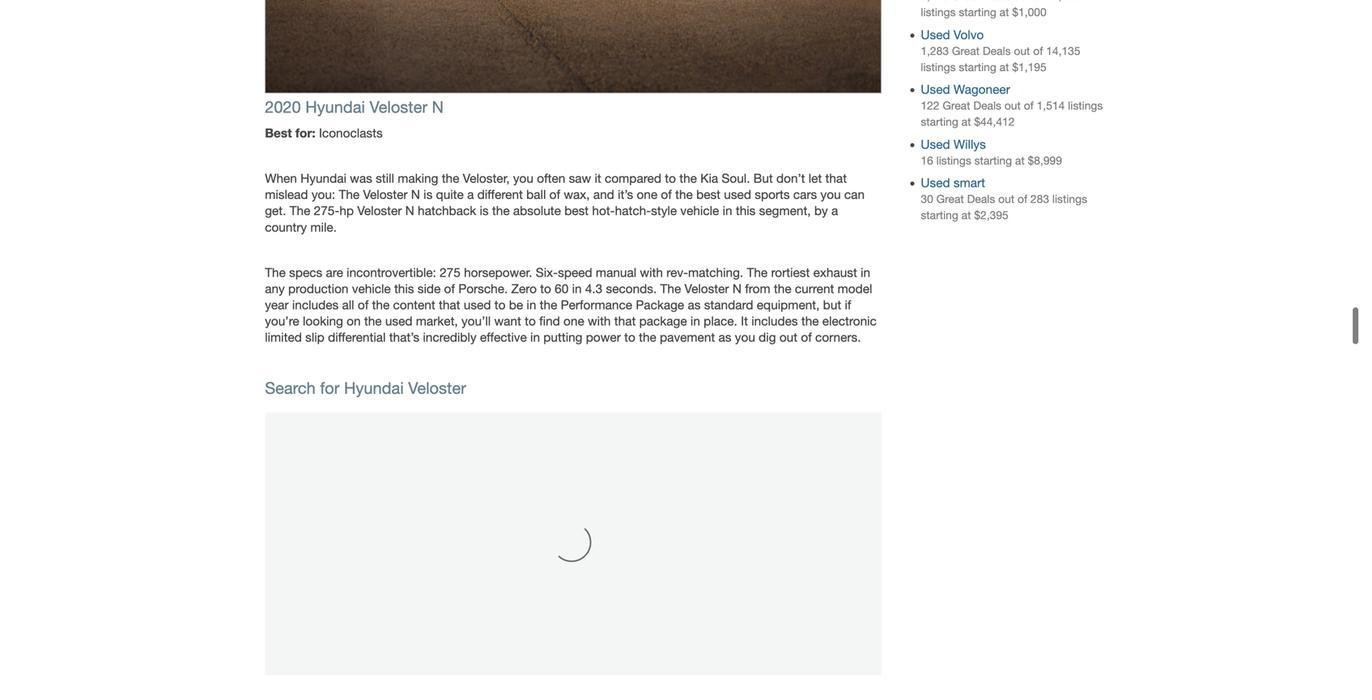 Task type: describe. For each thing, give the bounding box(es) containing it.
production
[[288, 282, 349, 296]]

still
[[376, 171, 394, 186]]

0 vertical spatial is
[[424, 188, 433, 202]]

0 horizontal spatial you
[[513, 171, 534, 186]]

the right all
[[372, 298, 390, 313]]

2022 hyundai veloster n image
[[265, 0, 882, 94]]

1,283 great deals out of 14,135 listings starting at
[[921, 45, 1081, 74]]

by
[[814, 204, 828, 218]]

best for: iconoclasts
[[265, 126, 383, 140]]

great for smart
[[937, 193, 964, 206]]

you'll
[[462, 314, 491, 329]]

current
[[795, 282, 834, 296]]

deals inside 3,728 great deals out of 43,296 listings starting at
[[983, 0, 1011, 3]]

of inside 122 great deals out of 1,514 listings starting at
[[1024, 99, 1034, 112]]

smart
[[954, 176, 985, 190]]

six-
[[536, 266, 558, 280]]

starting for volvo
[[959, 61, 997, 74]]

60
[[555, 282, 569, 296]]

the up from
[[747, 266, 768, 280]]

hp
[[340, 204, 354, 218]]

country
[[265, 220, 307, 235]]

listings inside 3,728 great deals out of 43,296 listings starting at
[[921, 6, 956, 19]]

the down different
[[492, 204, 510, 218]]

all
[[342, 298, 354, 313]]

can
[[844, 188, 865, 202]]

let
[[809, 171, 822, 186]]

0 vertical spatial best
[[696, 188, 721, 202]]

1 horizontal spatial with
[[640, 266, 663, 280]]

be
[[509, 298, 523, 313]]

out for volvo
[[1014, 45, 1030, 57]]

3,728
[[921, 0, 949, 3]]

putting
[[544, 330, 583, 345]]

search
[[265, 379, 316, 398]]

porsche.
[[458, 282, 508, 296]]

starting inside used willys 16 listings starting at $8,999
[[975, 154, 1012, 167]]

the up style
[[675, 188, 693, 202]]

one inside when hyundai was still making the veloster, you often saw it compared to the kia soul. but don't let that mislead you: the veloster n is quite a different ball of wax, and it's one of the best used sports cars you can get. the 275-hp veloster n hatchback is the absolute best hot-hatch-style vehicle in this segment, by a country mile.
[[637, 188, 658, 202]]

it
[[595, 171, 601, 186]]

used wagoneer link
[[921, 82, 1010, 97]]

rev-
[[667, 266, 688, 280]]

used smart link
[[921, 176, 985, 190]]

$1,195
[[1012, 61, 1047, 74]]

soul.
[[722, 171, 750, 186]]

for:
[[295, 126, 316, 140]]

it's
[[618, 188, 633, 202]]

in down find
[[530, 330, 540, 345]]

hatchback
[[418, 204, 476, 218]]

out for smart
[[998, 193, 1015, 206]]

listings for wagoneer
[[1068, 99, 1103, 112]]

exhaust
[[813, 266, 857, 280]]

dig
[[759, 330, 776, 345]]

compared
[[605, 171, 662, 186]]

that's
[[389, 330, 419, 345]]

effective
[[480, 330, 527, 345]]

30
[[921, 193, 933, 206]]

when
[[265, 171, 297, 186]]

specs
[[289, 266, 322, 280]]

out inside the specs are incontrovertible: 275 horsepower. six-speed manual with rev-matching. the rortiest exhaust in any production vehicle this side of porsche. zero to 60 in 4.3 seconds. the veloster n from the current model year includes all of the content that used to be in the performance package as standard equipment, but if you're looking on the used market, you'll want to find one with that package in place. it includes the electronic limited slip differential that's incredibly effective in putting power to the pavement as you dig out of corners.
[[780, 330, 798, 345]]

any
[[265, 282, 285, 296]]

the up find
[[540, 298, 557, 313]]

quite
[[436, 188, 464, 202]]

equipment,
[[757, 298, 820, 313]]

of inside 3,728 great deals out of 43,296 listings starting at
[[1033, 0, 1043, 3]]

for
[[320, 379, 340, 398]]

mislead
[[265, 188, 308, 202]]

1,514
[[1037, 99, 1065, 112]]

cars
[[793, 188, 817, 202]]

0 horizontal spatial includes
[[292, 298, 339, 313]]

the right on
[[364, 314, 382, 329]]

the up equipment,
[[774, 282, 792, 296]]

electronic
[[823, 314, 877, 329]]

used smart
[[921, 176, 985, 190]]

vehicle inside the specs are incontrovertible: 275 horsepower. six-speed manual with rev-matching. the rortiest exhaust in any production vehicle this side of porsche. zero to 60 in 4.3 seconds. the veloster n from the current model year includes all of the content that used to be in the performance package as standard equipment, but if you're looking on the used market, you'll want to find one with that package in place. it includes the electronic limited slip differential that's incredibly effective in putting power to the pavement as you dig out of corners.
[[352, 282, 391, 296]]

the up hp
[[339, 188, 360, 202]]

deals for used wagoneer
[[974, 99, 1002, 112]]

incredibly
[[423, 330, 477, 345]]

ball
[[526, 188, 546, 202]]

of down 275
[[444, 282, 455, 296]]

veloster inside the specs are incontrovertible: 275 horsepower. six-speed manual with rev-matching. the rortiest exhaust in any production vehicle this side of porsche. zero to 60 in 4.3 seconds. the veloster n from the current model year includes all of the content that used to be in the performance package as standard equipment, but if you're looking on the used market, you'll want to find one with that package in place. it includes the electronic limited slip differential that's incredibly effective in putting power to the pavement as you dig out of corners.
[[685, 282, 729, 296]]

was
[[350, 171, 372, 186]]

saw
[[569, 171, 591, 186]]

want
[[494, 314, 521, 329]]

122
[[921, 99, 940, 112]]

hatch-
[[615, 204, 651, 218]]

0 vertical spatial as
[[688, 298, 701, 313]]

wax,
[[564, 188, 590, 202]]

iconoclasts
[[319, 126, 383, 140]]

out for wagoneer
[[1005, 99, 1021, 112]]

of left the corners.
[[801, 330, 812, 345]]

are
[[326, 266, 343, 280]]

wagoneer
[[954, 82, 1010, 97]]

horsepower.
[[464, 266, 532, 280]]

the up any
[[265, 266, 286, 280]]

package
[[636, 298, 684, 313]]

best
[[265, 126, 292, 140]]

sports
[[755, 188, 790, 202]]

the down package
[[639, 330, 656, 345]]

used volvo
[[921, 27, 984, 42]]

122 great deals out of 1,514 listings starting at
[[921, 99, 1103, 129]]

2020 hyundai veloster n
[[265, 98, 444, 117]]

the down rev- on the top
[[660, 282, 681, 296]]

43,296
[[1046, 0, 1081, 3]]

performance
[[561, 298, 632, 313]]

this inside the specs are incontrovertible: 275 horsepower. six-speed manual with rev-matching. the rortiest exhaust in any production vehicle this side of porsche. zero to 60 in 4.3 seconds. the veloster n from the current model year includes all of the content that used to be in the performance package as standard equipment, but if you're looking on the used market, you'll want to find one with that package in place. it includes the electronic limited slip differential that's incredibly effective in putting power to the pavement as you dig out of corners.
[[394, 282, 414, 296]]

3,728 great deals out of 43,296 listings starting at
[[921, 0, 1081, 19]]

of inside 30 great deals out of 283 listings starting at
[[1018, 193, 1028, 206]]

out inside 3,728 great deals out of 43,296 listings starting at
[[1014, 0, 1030, 3]]

when hyundai was still making the veloster, you often saw it compared to the kia soul. but don't let that mislead you: the veloster n is quite a different ball of wax, and it's one of the best used sports cars you can get. the 275-hp veloster n hatchback is the absolute best hot-hatch-style vehicle in this segment, by a country mile.
[[265, 171, 865, 235]]

of down often
[[550, 188, 560, 202]]

at inside used willys 16 listings starting at $8,999
[[1015, 154, 1025, 167]]

but
[[823, 298, 841, 313]]

but
[[754, 171, 773, 186]]

differential
[[328, 330, 386, 345]]

the down equipment,
[[801, 314, 819, 329]]

that inside when hyundai was still making the veloster, you often saw it compared to the kia soul. but don't let that mislead you: the veloster n is quite a different ball of wax, and it's one of the best used sports cars you can get. the 275-hp veloster n hatchback is the absolute best hot-hatch-style vehicle in this segment, by a country mile.
[[826, 171, 847, 186]]



Task type: vqa. For each thing, say whether or not it's contained in the screenshot.


Task type: locate. For each thing, give the bounding box(es) containing it.
of up $1,195 at the top of the page
[[1033, 45, 1043, 57]]

one up putting
[[564, 314, 584, 329]]

matching.
[[688, 266, 743, 280]]

0 vertical spatial a
[[467, 188, 474, 202]]

willys
[[954, 137, 986, 152]]

starting
[[959, 6, 997, 19], [959, 61, 997, 74], [921, 116, 959, 129], [975, 154, 1012, 167], [921, 209, 959, 222]]

side
[[418, 282, 441, 296]]

listings for smart
[[1053, 193, 1087, 206]]

vehicle down incontrovertible:
[[352, 282, 391, 296]]

corners.
[[815, 330, 861, 345]]

2 horizontal spatial used
[[724, 188, 751, 202]]

at up 'willys'
[[962, 116, 971, 129]]

at inside 122 great deals out of 1,514 listings starting at
[[962, 116, 971, 129]]

great for wagoneer
[[943, 99, 970, 112]]

as up pavement
[[688, 298, 701, 313]]

deals up $2,395
[[967, 193, 995, 206]]

that up market,
[[439, 298, 460, 313]]

1 vertical spatial this
[[394, 282, 414, 296]]

starting for smart
[[921, 209, 959, 222]]

3 used from the top
[[921, 137, 950, 152]]

1 vertical spatial you
[[821, 188, 841, 202]]

of right all
[[358, 298, 369, 313]]

starting down "122"
[[921, 116, 959, 129]]

best down kia at the top
[[696, 188, 721, 202]]

starting inside 1,283 great deals out of 14,135 listings starting at
[[959, 61, 997, 74]]

to inside when hyundai was still making the veloster, you often saw it compared to the kia soul. but don't let that mislead you: the veloster n is quite a different ball of wax, and it's one of the best used sports cars you can get. the 275-hp veloster n hatchback is the absolute best hot-hatch-style vehicle in this segment, by a country mile.
[[665, 171, 676, 186]]

2 used from the top
[[921, 82, 950, 97]]

best
[[696, 188, 721, 202], [565, 204, 589, 218]]

a right the quite
[[467, 188, 474, 202]]

kia
[[701, 171, 718, 186]]

hyundai right for on the bottom of the page
[[344, 379, 404, 398]]

0 horizontal spatial used
[[385, 314, 413, 329]]

deals inside 30 great deals out of 283 listings starting at
[[967, 193, 995, 206]]

$44,412
[[974, 116, 1015, 129]]

you
[[513, 171, 534, 186], [821, 188, 841, 202], [735, 330, 755, 345]]

you up ball
[[513, 171, 534, 186]]

starting up wagoneer
[[959, 61, 997, 74]]

of left "283" at the top of the page
[[1018, 193, 1028, 206]]

year
[[265, 298, 289, 313]]

1 vertical spatial is
[[480, 204, 489, 218]]

1 horizontal spatial best
[[696, 188, 721, 202]]

used up 1,283
[[921, 27, 950, 42]]

don't
[[777, 171, 805, 186]]

1 vertical spatial vehicle
[[352, 282, 391, 296]]

of inside 1,283 great deals out of 14,135 listings starting at
[[1033, 45, 1043, 57]]

get.
[[265, 204, 286, 218]]

veloster,
[[463, 171, 510, 186]]

great down used wagoneer
[[943, 99, 970, 112]]

starting inside 3,728 great deals out of 43,296 listings starting at
[[959, 6, 997, 19]]

out
[[1014, 0, 1030, 3], [1014, 45, 1030, 57], [1005, 99, 1021, 112], [998, 193, 1015, 206], [780, 330, 798, 345]]

listings down used willys link
[[937, 154, 971, 167]]

2 vertical spatial that
[[614, 314, 636, 329]]

includes up dig at right
[[752, 314, 798, 329]]

this up content
[[394, 282, 414, 296]]

listings right 1,514
[[1068, 99, 1103, 112]]

is down different
[[480, 204, 489, 218]]

out inside 1,283 great deals out of 14,135 listings starting at
[[1014, 45, 1030, 57]]

0 horizontal spatial vehicle
[[352, 282, 391, 296]]

that up power at the left
[[614, 314, 636, 329]]

in up pavement
[[691, 314, 700, 329]]

to left find
[[525, 314, 536, 329]]

2 vertical spatial you
[[735, 330, 755, 345]]

listings inside used willys 16 listings starting at $8,999
[[937, 154, 971, 167]]

0 vertical spatial one
[[637, 188, 658, 202]]

16
[[921, 154, 933, 167]]

deals for used smart
[[967, 193, 995, 206]]

great inside 3,728 great deals out of 43,296 listings starting at
[[952, 0, 980, 3]]

as
[[688, 298, 701, 313], [719, 330, 732, 345]]

used
[[921, 27, 950, 42], [921, 82, 950, 97], [921, 137, 950, 152], [921, 176, 950, 190]]

out right dig at right
[[780, 330, 798, 345]]

2 vertical spatial hyundai
[[344, 379, 404, 398]]

14,135
[[1046, 45, 1081, 57]]

listings down 3,728
[[921, 6, 956, 19]]

used up that's
[[385, 314, 413, 329]]

content
[[393, 298, 435, 313]]

275
[[440, 266, 461, 280]]

used for used volvo
[[921, 27, 950, 42]]

incontrovertible:
[[347, 266, 436, 280]]

at for smart
[[962, 209, 971, 222]]

as down the place.
[[719, 330, 732, 345]]

0 horizontal spatial with
[[588, 314, 611, 329]]

listings
[[921, 6, 956, 19], [921, 61, 956, 74], [1068, 99, 1103, 112], [937, 154, 971, 167], [1053, 193, 1087, 206]]

great inside 122 great deals out of 1,514 listings starting at
[[943, 99, 970, 112]]

1 horizontal spatial as
[[719, 330, 732, 345]]

from
[[745, 282, 771, 296]]

you're
[[265, 314, 299, 329]]

deals inside 122 great deals out of 1,514 listings starting at
[[974, 99, 1002, 112]]

1 horizontal spatial this
[[736, 204, 756, 218]]

deals down wagoneer
[[974, 99, 1002, 112]]

of left 1,514
[[1024, 99, 1034, 112]]

the specs are incontrovertible: 275 horsepower. six-speed manual with rev-matching. the rortiest exhaust in any production vehicle this side of porsche. zero to 60 in 4.3 seconds. the veloster n from the current model year includes all of the content that used to be in the performance package as standard equipment, but if you're looking on the used market, you'll want to find one with that package in place. it includes the electronic limited slip differential that's incredibly effective in putting power to the pavement as you dig out of corners.
[[265, 266, 877, 345]]

0 vertical spatial this
[[736, 204, 756, 218]]

2 horizontal spatial that
[[826, 171, 847, 186]]

listings inside 30 great deals out of 283 listings starting at
[[1053, 193, 1087, 206]]

a right by
[[832, 204, 838, 218]]

0 vertical spatial that
[[826, 171, 847, 186]]

starting inside 122 great deals out of 1,514 listings starting at
[[921, 116, 959, 129]]

at inside 1,283 great deals out of 14,135 listings starting at
[[1000, 61, 1009, 74]]

this inside when hyundai was still making the veloster, you often saw it compared to the kia soul. but don't let that mislead you: the veloster n is quite a different ball of wax, and it's one of the best used sports cars you can get. the 275-hp veloster n hatchback is the absolute best hot-hatch-style vehicle in this segment, by a country mile.
[[736, 204, 756, 218]]

deals inside 1,283 great deals out of 14,135 listings starting at
[[983, 45, 1011, 57]]

0 horizontal spatial one
[[564, 314, 584, 329]]

hyundai up you:
[[301, 171, 346, 186]]

with down "performance"
[[588, 314, 611, 329]]

at inside 30 great deals out of 283 listings starting at
[[962, 209, 971, 222]]

limited
[[265, 330, 302, 345]]

at left $1,000
[[1000, 6, 1009, 19]]

best down wax,
[[565, 204, 589, 218]]

great inside 30 great deals out of 283 listings starting at
[[937, 193, 964, 206]]

used for used wagoneer
[[921, 82, 950, 97]]

great right 3,728
[[952, 0, 980, 3]]

of
[[1033, 0, 1043, 3], [1033, 45, 1043, 57], [1024, 99, 1034, 112], [550, 188, 560, 202], [661, 188, 672, 202], [1018, 193, 1028, 206], [444, 282, 455, 296], [358, 298, 369, 313], [801, 330, 812, 345]]

used for used willys 16 listings starting at $8,999
[[921, 137, 950, 152]]

listings down 1,283
[[921, 61, 956, 74]]

power
[[586, 330, 621, 345]]

listings inside 1,283 great deals out of 14,135 listings starting at
[[921, 61, 956, 74]]

0 vertical spatial used
[[724, 188, 751, 202]]

0 horizontal spatial a
[[467, 188, 474, 202]]

in inside when hyundai was still making the veloster, you often saw it compared to the kia soul. but don't let that mislead you: the veloster n is quite a different ball of wax, and it's one of the best used sports cars you can get. the 275-hp veloster n hatchback is the absolute best hot-hatch-style vehicle in this segment, by a country mile.
[[723, 204, 732, 218]]

at inside 3,728 great deals out of 43,296 listings starting at
[[1000, 6, 1009, 19]]

you:
[[312, 188, 335, 202]]

1 vertical spatial used
[[464, 298, 491, 313]]

30 great deals out of 283 listings starting at
[[921, 193, 1087, 222]]

includes down the production
[[292, 298, 339, 313]]

used willys 16 listings starting at $8,999
[[921, 137, 1062, 167]]

great down used smart
[[937, 193, 964, 206]]

starting for wagoneer
[[921, 116, 959, 129]]

2 vertical spatial used
[[385, 314, 413, 329]]

in right the be
[[527, 298, 536, 313]]

you down it
[[735, 330, 755, 345]]

the up the quite
[[442, 171, 459, 186]]

that
[[826, 171, 847, 186], [439, 298, 460, 313], [614, 314, 636, 329]]

$8,999
[[1028, 154, 1062, 167]]

1 horizontal spatial vehicle
[[680, 204, 719, 218]]

1 horizontal spatial a
[[832, 204, 838, 218]]

the left kia at the top
[[680, 171, 697, 186]]

0 horizontal spatial this
[[394, 282, 414, 296]]

1 used from the top
[[921, 27, 950, 42]]

volvo
[[954, 27, 984, 42]]

listings right "283" at the top of the page
[[1053, 193, 1087, 206]]

loading image
[[549, 520, 598, 569]]

mile.
[[310, 220, 337, 235]]

1 vertical spatial a
[[832, 204, 838, 218]]

0 vertical spatial hyundai
[[305, 98, 365, 117]]

0 horizontal spatial that
[[439, 298, 460, 313]]

used for used smart
[[921, 176, 950, 190]]

used up 16
[[921, 137, 950, 152]]

deals up the volvo
[[983, 0, 1011, 3]]

vehicle inside when hyundai was still making the veloster, you often saw it compared to the kia soul. but don't let that mislead you: the veloster n is quite a different ball of wax, and it's one of the best used sports cars you can get. the 275-hp veloster n hatchback is the absolute best hot-hatch-style vehicle in this segment, by a country mile.
[[680, 204, 719, 218]]

used willys link
[[921, 137, 986, 152]]

out up $2,395
[[998, 193, 1015, 206]]

1 vertical spatial includes
[[752, 314, 798, 329]]

0 vertical spatial includes
[[292, 298, 339, 313]]

great inside 1,283 great deals out of 14,135 listings starting at
[[952, 45, 980, 57]]

speed
[[558, 266, 592, 280]]

$2,395
[[974, 209, 1009, 222]]

1 horizontal spatial that
[[614, 314, 636, 329]]

1 vertical spatial with
[[588, 314, 611, 329]]

1 horizontal spatial is
[[480, 204, 489, 218]]

n
[[432, 98, 444, 117], [411, 188, 420, 202], [405, 204, 414, 218], [733, 282, 742, 296]]

0 horizontal spatial is
[[424, 188, 433, 202]]

used inside used willys 16 listings starting at $8,999
[[921, 137, 950, 152]]

0 vertical spatial you
[[513, 171, 534, 186]]

looking
[[303, 314, 343, 329]]

in up model
[[861, 266, 871, 280]]

seconds.
[[606, 282, 657, 296]]

making
[[398, 171, 438, 186]]

at left the $8,999
[[1015, 154, 1025, 167]]

this down sports
[[736, 204, 756, 218]]

starting up the volvo
[[959, 6, 997, 19]]

listings inside 122 great deals out of 1,514 listings starting at
[[1068, 99, 1103, 112]]

1 vertical spatial hyundai
[[301, 171, 346, 186]]

$1,000
[[1012, 6, 1047, 19]]

one down compared
[[637, 188, 658, 202]]

you up by
[[821, 188, 841, 202]]

283
[[1031, 193, 1049, 206]]

1 horizontal spatial used
[[464, 298, 491, 313]]

used inside when hyundai was still making the veloster, you often saw it compared to the kia soul. but don't let that mislead you: the veloster n is quite a different ball of wax, and it's one of the best used sports cars you can get. the 275-hp veloster n hatchback is the absolute best hot-hatch-style vehicle in this segment, by a country mile.
[[724, 188, 751, 202]]

deals for used volvo
[[983, 45, 1011, 57]]

at for wagoneer
[[962, 116, 971, 129]]

at left $1,195 at the top of the page
[[1000, 61, 1009, 74]]

out inside 122 great deals out of 1,514 listings starting at
[[1005, 99, 1021, 112]]

one inside the specs are incontrovertible: 275 horsepower. six-speed manual with rev-matching. the rortiest exhaust in any production vehicle this side of porsche. zero to 60 in 4.3 seconds. the veloster n from the current model year includes all of the content that used to be in the performance package as standard equipment, but if you're looking on the used market, you'll want to find one with that package in place. it includes the electronic limited slip differential that's incredibly effective in putting power to the pavement as you dig out of corners.
[[564, 314, 584, 329]]

out up $44,412
[[1005, 99, 1021, 112]]

style
[[651, 204, 677, 218]]

2 horizontal spatial you
[[821, 188, 841, 202]]

hyundai inside when hyundai was still making the veloster, you often saw it compared to the kia soul. but don't let that mislead you: the veloster n is quite a different ball of wax, and it's one of the best used sports cars you can get. the 275-hp veloster n hatchback is the absolute best hot-hatch-style vehicle in this segment, by a country mile.
[[301, 171, 346, 186]]

model
[[838, 282, 872, 296]]

used up you'll
[[464, 298, 491, 313]]

in right 60
[[572, 282, 582, 296]]

1 horizontal spatial you
[[735, 330, 755, 345]]

0 horizontal spatial best
[[565, 204, 589, 218]]

deals down the volvo
[[983, 45, 1011, 57]]

to up style
[[665, 171, 676, 186]]

if
[[845, 298, 851, 313]]

rortiest
[[771, 266, 810, 280]]

with up the seconds.
[[640, 266, 663, 280]]

vehicle down kia at the top
[[680, 204, 719, 218]]

1 vertical spatial one
[[564, 314, 584, 329]]

zero
[[511, 282, 537, 296]]

standard
[[704, 298, 753, 313]]

at for volvo
[[1000, 61, 1009, 74]]

out up $1,195 at the top of the page
[[1014, 45, 1030, 57]]

n inside the specs are incontrovertible: 275 horsepower. six-speed manual with rev-matching. the rortiest exhaust in any production vehicle this side of porsche. zero to 60 in 4.3 seconds. the veloster n from the current model year includes all of the content that used to be in the performance package as standard equipment, but if you're looking on the used market, you'll want to find one with that package in place. it includes the electronic limited slip differential that's incredibly effective in putting power to the pavement as you dig out of corners.
[[733, 282, 742, 296]]

different
[[477, 188, 523, 202]]

out up $1,000
[[1014, 0, 1030, 3]]

0 vertical spatial with
[[640, 266, 663, 280]]

great for volvo
[[952, 45, 980, 57]]

hot-
[[592, 204, 615, 218]]

used down soul.
[[724, 188, 751, 202]]

0 horizontal spatial as
[[688, 298, 701, 313]]

often
[[537, 171, 565, 186]]

the down the mislead
[[290, 204, 310, 218]]

of up $1,000
[[1033, 0, 1043, 3]]

to left 60
[[540, 282, 551, 296]]

hyundai for veloster
[[305, 98, 365, 117]]

manual
[[596, 266, 637, 280]]

starting down 'willys'
[[975, 154, 1012, 167]]

1 horizontal spatial one
[[637, 188, 658, 202]]

at left $2,395
[[962, 209, 971, 222]]

1 vertical spatial that
[[439, 298, 460, 313]]

to right power at the left
[[624, 330, 635, 345]]

starting down 30
[[921, 209, 959, 222]]

1 vertical spatial best
[[565, 204, 589, 218]]

4 used from the top
[[921, 176, 950, 190]]

and
[[593, 188, 614, 202]]

find
[[539, 314, 560, 329]]

1 horizontal spatial includes
[[752, 314, 798, 329]]

slip
[[305, 330, 325, 345]]

2020
[[265, 98, 301, 117]]

on
[[347, 314, 361, 329]]

includes
[[292, 298, 339, 313], [752, 314, 798, 329]]

that right let
[[826, 171, 847, 186]]

starting inside 30 great deals out of 283 listings starting at
[[921, 209, 959, 222]]

0 vertical spatial vehicle
[[680, 204, 719, 218]]

used wagoneer
[[921, 82, 1010, 97]]

used up 30
[[921, 176, 950, 190]]

great down the volvo
[[952, 45, 980, 57]]

of up style
[[661, 188, 672, 202]]

hyundai for was
[[301, 171, 346, 186]]

hyundai up the 'best for: iconoclasts'
[[305, 98, 365, 117]]

out inside 30 great deals out of 283 listings starting at
[[998, 193, 1015, 206]]

search for hyundai veloster
[[265, 379, 466, 398]]

listings for volvo
[[921, 61, 956, 74]]

at
[[1000, 6, 1009, 19], [1000, 61, 1009, 74], [962, 116, 971, 129], [1015, 154, 1025, 167], [962, 209, 971, 222]]

place.
[[704, 314, 738, 329]]

with
[[640, 266, 663, 280], [588, 314, 611, 329]]

you inside the specs are incontrovertible: 275 horsepower. six-speed manual with rev-matching. the rortiest exhaust in any production vehicle this side of porsche. zero to 60 in 4.3 seconds. the veloster n from the current model year includes all of the content that used to be in the performance package as standard equipment, but if you're looking on the used market, you'll want to find one with that package in place. it includes the electronic limited slip differential that's incredibly effective in putting power to the pavement as you dig out of corners.
[[735, 330, 755, 345]]

absolute
[[513, 204, 561, 218]]

used up "122"
[[921, 82, 950, 97]]

is down making
[[424, 188, 433, 202]]

to left the be
[[495, 298, 506, 313]]

1 vertical spatial as
[[719, 330, 732, 345]]

in down soul.
[[723, 204, 732, 218]]



